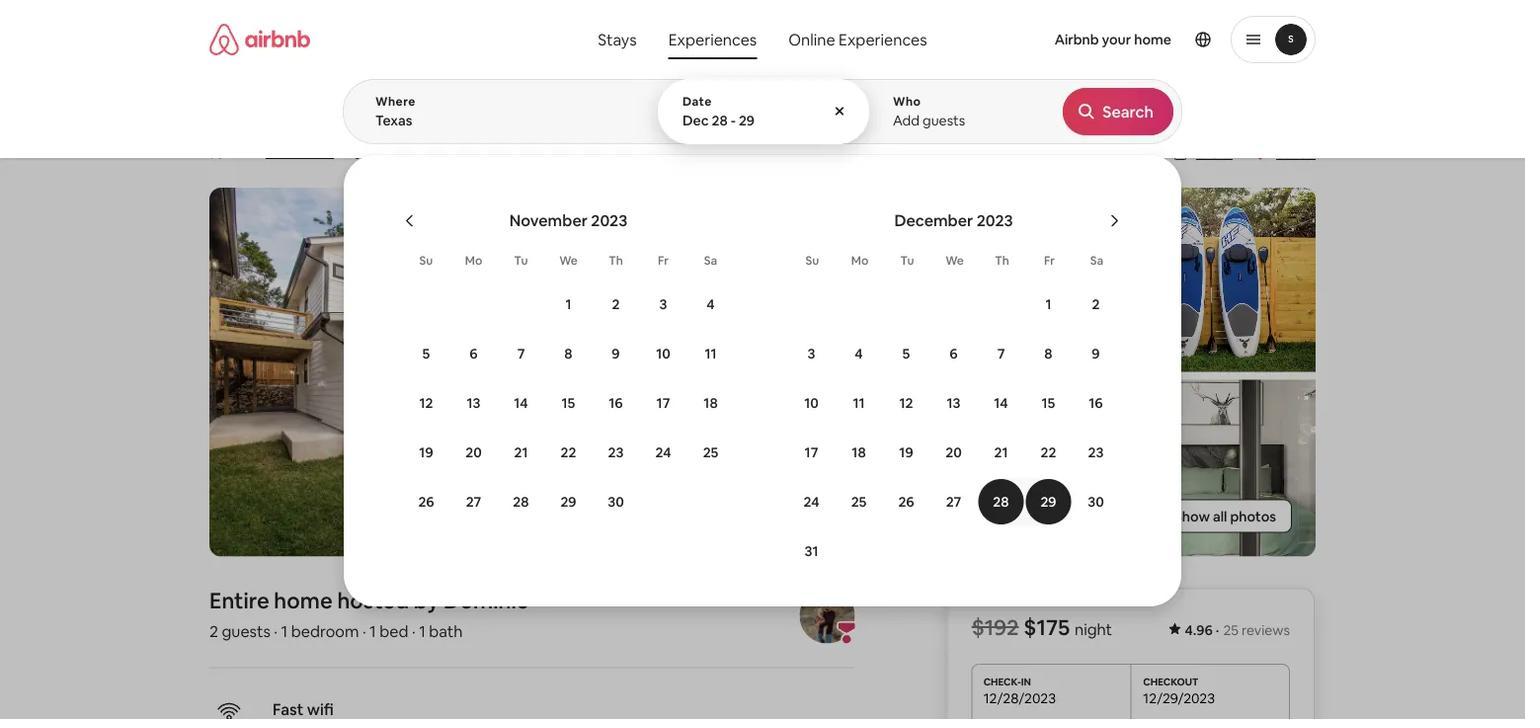 Task type: vqa. For each thing, say whether or not it's contained in the screenshot.


Task type: locate. For each thing, give the bounding box(es) containing it.
30
[[608, 493, 624, 511], [1088, 493, 1105, 511]]

1 12 from the left
[[420, 394, 433, 412]]

2 button for december 2023
[[1073, 281, 1120, 328]]

2 15 from the left
[[1042, 394, 1056, 412]]

0 horizontal spatial 27
[[466, 493, 482, 511]]

2 mo from the left
[[852, 253, 869, 268]]

1 horizontal spatial 17 button
[[788, 429, 836, 476]]

0 horizontal spatial 4.96
[[227, 143, 255, 161]]

1 horizontal spatial 14
[[995, 394, 1009, 412]]

1 vertical spatial 10 button
[[788, 379, 836, 427]]

0 vertical spatial reviews
[[284, 143, 334, 161]]

1 horizontal spatial 30
[[1088, 493, 1105, 511]]

0 horizontal spatial 12
[[420, 394, 433, 412]]

0 horizontal spatial home
[[274, 587, 333, 615]]

1 16 from the left
[[609, 394, 623, 412]]

airbnb
[[1055, 31, 1100, 48]]

1 horizontal spatial 23 button
[[1073, 429, 1120, 476]]

$192 $175 night
[[972, 613, 1113, 641]]

0 horizontal spatial reviews
[[284, 143, 334, 161]]

2 sa from the left
[[1091, 253, 1104, 268]]

2 experiences from the left
[[839, 29, 928, 49]]

14
[[514, 394, 528, 412], [995, 394, 1009, 412]]

0 horizontal spatial 2 button
[[592, 281, 640, 328]]

26 button
[[403, 478, 450, 526], [883, 478, 930, 526]]

1 21 button from the left
[[498, 429, 545, 476]]

14 button
[[498, 379, 545, 427], [978, 379, 1025, 427]]

states
[[636, 143, 678, 161]]

2 6 from the left
[[950, 345, 958, 363]]

0 horizontal spatial tu
[[514, 253, 528, 268]]

28 inside "date dec 28 - 29"
[[712, 112, 728, 129]]

7
[[517, 345, 525, 363], [998, 345, 1005, 363]]

th down november 2023
[[609, 253, 623, 268]]

0 horizontal spatial 28 button
[[498, 478, 545, 526]]

november 2023
[[510, 210, 628, 230]]

1 6 button from the left
[[450, 330, 498, 378]]

1 horizontal spatial 19 button
[[883, 429, 930, 476]]

27 for 1st 27 button from the left
[[466, 493, 482, 511]]

1 we from the left
[[560, 253, 578, 268]]

13 for first 13 button
[[467, 394, 481, 412]]

1 26 from the left
[[418, 493, 434, 511]]

1 horizontal spatial 16 button
[[1073, 379, 1120, 427]]

1 horizontal spatial 15
[[1042, 394, 1056, 412]]

show
[[1175, 507, 1211, 525]]

30 button
[[592, 478, 640, 526], [1073, 478, 1120, 526]]

0 horizontal spatial we
[[560, 253, 578, 268]]

0 horizontal spatial 11
[[705, 345, 717, 363]]

27
[[466, 493, 482, 511], [946, 493, 962, 511]]

1 vertical spatial 3 button
[[788, 330, 836, 378]]

13 button
[[450, 379, 498, 427], [930, 379, 978, 427]]

0 horizontal spatial 16
[[609, 394, 623, 412]]

2 30 from the left
[[1088, 493, 1105, 511]]

we down november 2023
[[560, 253, 578, 268]]

$175
[[1024, 613, 1071, 641]]

2023 right december
[[977, 210, 1014, 230]]

none search field containing stays
[[343, 0, 1526, 607]]

1 6 from the left
[[470, 345, 478, 363]]

1 horizontal spatial 7 button
[[978, 330, 1025, 378]]

1 1 button from the left
[[545, 281, 592, 328]]

1 horizontal spatial 8
[[1045, 345, 1053, 363]]

0 horizontal spatial sa
[[704, 253, 718, 268]]

tu down december
[[901, 253, 915, 268]]

0 vertical spatial guests
[[923, 112, 966, 129]]

26 for second 26 button from right
[[418, 493, 434, 511]]

photos
[[1231, 507, 1277, 525]]

1 9 from the left
[[612, 345, 620, 363]]

2 7 from the left
[[998, 345, 1005, 363]]

0 horizontal spatial 30
[[608, 493, 624, 511]]

mo
[[465, 253, 483, 268], [852, 253, 869, 268]]

1 30 from the left
[[608, 493, 624, 511]]

1 horizontal spatial home
[[1135, 31, 1172, 48]]

0 horizontal spatial 23
[[608, 444, 624, 462]]

1 experiences from the left
[[669, 29, 757, 49]]

1 button for november 2023
[[545, 281, 592, 328]]

stays
[[598, 29, 637, 49]]

0 vertical spatial 4.96
[[227, 143, 255, 161]]

house
[[374, 101, 447, 134]]

guests down entire at the left bottom of the page
[[222, 622, 271, 642]]

29 for second the 29 button from right
[[561, 493, 577, 511]]

1 horizontal spatial 3
[[808, 345, 816, 363]]

1 15 button from the left
[[545, 379, 592, 427]]

2 2023 from the left
[[977, 210, 1014, 230]]

november
[[510, 210, 588, 230]]

2 9 from the left
[[1092, 345, 1101, 363]]

dominic is a superhost. learn more about dominic. image
[[800, 588, 855, 644], [800, 588, 855, 644]]

1 horizontal spatial 4.96 · 25 reviews
[[1185, 621, 1291, 639]]

texas,
[[546, 143, 587, 161]]

· inside · canyon lake, texas, united states
[[445, 144, 448, 164]]

0 horizontal spatial 1 button
[[545, 281, 592, 328]]

29
[[739, 112, 755, 129], [561, 493, 577, 511], [1041, 493, 1057, 511]]

$192
[[972, 613, 1019, 641]]

12/28/2023
[[984, 690, 1057, 707]]

0 horizontal spatial 10 button
[[640, 330, 687, 378]]

1 27 from the left
[[466, 493, 482, 511]]

1 su from the left
[[420, 253, 433, 268]]

1 button for december 2023
[[1025, 281, 1073, 328]]

1 22 button from the left
[[545, 429, 592, 476]]

lake,
[[509, 143, 543, 161]]

experiences up who
[[839, 29, 928, 49]]

su
[[420, 253, 433, 268], [806, 253, 820, 268]]

17
[[657, 394, 670, 412], [805, 444, 819, 462]]

1 fr from the left
[[658, 253, 669, 268]]

1 horizontal spatial reviews
[[1242, 621, 1291, 639]]

2 22 from the left
[[1041, 444, 1057, 462]]

24 button
[[640, 429, 687, 476], [788, 478, 836, 526]]

22 for first the 22 button
[[561, 444, 577, 462]]

experiences inside button
[[669, 29, 757, 49]]

2 1 button from the left
[[1025, 281, 1073, 328]]

0 horizontal spatial 2023
[[591, 210, 628, 230]]

sa
[[704, 253, 718, 268], [1091, 253, 1104, 268]]

22 button
[[545, 429, 592, 476], [1025, 429, 1073, 476]]

1 horizontal spatial 12 button
[[883, 379, 930, 427]]

8 for first 8 button from the left
[[565, 345, 573, 363]]

3
[[660, 295, 668, 313], [808, 345, 816, 363]]

add
[[893, 112, 920, 129]]

0 horizontal spatial 8
[[565, 345, 573, 363]]

4
[[707, 295, 715, 313], [855, 345, 863, 363]]

2 26 button from the left
[[883, 478, 930, 526]]

1 horizontal spatial 25 button
[[836, 478, 883, 526]]

1 13 from the left
[[467, 394, 481, 412]]

12
[[420, 394, 433, 412], [900, 394, 914, 412]]

1 horizontal spatial tu
[[901, 253, 915, 268]]

1 2 button from the left
[[592, 281, 640, 328]]

experiences
[[669, 29, 757, 49], [839, 29, 928, 49]]

2 th from the left
[[995, 253, 1010, 268]]

0 horizontal spatial mo
[[465, 253, 483, 268]]

10
[[656, 345, 671, 363], [805, 394, 819, 412]]

13
[[467, 394, 481, 412], [947, 394, 961, 412]]

2 for december 2023
[[1093, 295, 1100, 313]]

guests right add
[[923, 112, 966, 129]]

2 button for november 2023
[[592, 281, 640, 328]]

home right your
[[1135, 31, 1172, 48]]

16
[[609, 394, 623, 412], [1089, 394, 1104, 412]]

home inside entire home hosted by dominic 2 guests · 1 bedroom · 1 bed · 1 bath
[[274, 587, 333, 615]]

11 button
[[687, 330, 735, 378], [836, 379, 883, 427]]

2 16 button from the left
[[1073, 379, 1120, 427]]

6 for 2nd 6 button from right
[[470, 345, 478, 363]]

2023
[[591, 210, 628, 230], [977, 210, 1014, 230]]

0 horizontal spatial 25 button
[[687, 429, 735, 476]]

11
[[705, 345, 717, 363], [853, 394, 865, 412]]

·
[[258, 143, 262, 161], [342, 144, 346, 164], [445, 144, 448, 164], [1216, 621, 1220, 639], [274, 622, 278, 642], [363, 622, 366, 642], [412, 622, 416, 642]]

0 horizontal spatial 9
[[612, 345, 620, 363]]

0 horizontal spatial 12 button
[[403, 379, 450, 427]]

1 22 from the left
[[561, 444, 577, 462]]

0 vertical spatial 17
[[657, 394, 670, 412]]

1 8 from the left
[[565, 345, 573, 363]]

2 for november 2023
[[612, 295, 620, 313]]

0 vertical spatial 4 button
[[687, 281, 735, 328]]

1 2023 from the left
[[591, 210, 628, 230]]

1 horizontal spatial 3 button
[[788, 330, 836, 378]]

1 horizontal spatial 29 button
[[1025, 478, 1073, 526]]

25 button
[[687, 429, 735, 476], [836, 478, 883, 526]]

0 horizontal spatial 22
[[561, 444, 577, 462]]

5 button
[[403, 330, 450, 378], [883, 330, 930, 378]]

1 horizontal spatial 2
[[612, 295, 620, 313]]

2 27 from the left
[[946, 493, 962, 511]]

21 for first 21 button from right
[[995, 444, 1009, 462]]

2 8 from the left
[[1045, 345, 1053, 363]]

2 22 button from the left
[[1025, 429, 1073, 476]]

1 5 button from the left
[[403, 330, 450, 378]]

6 for second 6 button
[[950, 345, 958, 363]]

1 horizontal spatial su
[[806, 253, 820, 268]]

1 horizontal spatial 20
[[946, 444, 962, 462]]

1 vertical spatial 17
[[805, 444, 819, 462]]

1 horizontal spatial we
[[946, 253, 964, 268]]

0 vertical spatial 18
[[704, 394, 718, 412]]

1
[[566, 295, 572, 313], [1046, 295, 1052, 313], [281, 622, 288, 642], [370, 622, 376, 642], [419, 622, 426, 642]]

17 for the topmost 17 button
[[657, 394, 670, 412]]

󰀃
[[354, 143, 361, 162]]

2 21 from the left
[[995, 444, 1009, 462]]

12 button
[[403, 379, 450, 427], [883, 379, 930, 427]]

1 horizontal spatial 22
[[1041, 444, 1057, 462]]

2 horizontal spatial 29
[[1041, 493, 1057, 511]]

by dominic
[[414, 587, 529, 615]]

1 horizontal spatial 26 button
[[883, 478, 930, 526]]

1 vertical spatial 4
[[855, 345, 863, 363]]

1 horizontal spatial 9
[[1092, 345, 1101, 363]]

2 inside entire home hosted by dominic 2 guests · 1 bedroom · 1 bed · 1 bath
[[210, 622, 218, 642]]

1 vertical spatial 17 button
[[788, 429, 836, 476]]

21
[[514, 444, 528, 462], [995, 444, 1009, 462]]

1 horizontal spatial 4
[[855, 345, 863, 363]]

1 20 from the left
[[466, 444, 482, 462]]

couple's lake house getaway! image 4 image
[[1048, 188, 1316, 372]]

9 button
[[592, 330, 640, 378], [1073, 330, 1120, 378]]

29 button
[[545, 478, 592, 526], [1025, 478, 1073, 526]]

1 28 button from the left
[[498, 478, 545, 526]]

1 horizontal spatial 28
[[712, 112, 728, 129]]

28 button
[[498, 478, 545, 526], [978, 478, 1025, 526]]

28
[[712, 112, 728, 129], [513, 493, 529, 511], [994, 493, 1010, 511]]

0 horizontal spatial 22 button
[[545, 429, 592, 476]]

1 horizontal spatial 23
[[1089, 444, 1104, 462]]

4.96 down couple's
[[227, 143, 255, 161]]

0 horizontal spatial 7 button
[[498, 330, 545, 378]]

we
[[560, 253, 578, 268], [946, 253, 964, 268]]

0 horizontal spatial 5
[[423, 345, 430, 363]]

19 button
[[403, 429, 450, 476], [883, 429, 930, 476]]

0 horizontal spatial 17 button
[[640, 379, 687, 427]]

tab panel
[[343, 79, 1526, 607]]

0 horizontal spatial 11 button
[[687, 330, 735, 378]]

1 21 from the left
[[514, 444, 528, 462]]

0 vertical spatial 3
[[660, 295, 668, 313]]

25
[[266, 143, 281, 161], [703, 444, 719, 462], [852, 493, 867, 511], [1224, 621, 1239, 639]]

0 horizontal spatial 13 button
[[450, 379, 498, 427]]

30 for second the 30 button from the left
[[1088, 493, 1105, 511]]

2023 right november
[[591, 210, 628, 230]]

21 for 1st 21 button from the left
[[514, 444, 528, 462]]

th down december 2023
[[995, 253, 1010, 268]]

29 for second the 29 button
[[1041, 493, 1057, 511]]

1 horizontal spatial 18 button
[[836, 429, 883, 476]]

9
[[612, 345, 620, 363], [1092, 345, 1101, 363]]

1 horizontal spatial 13 button
[[930, 379, 978, 427]]

1 horizontal spatial 12
[[900, 394, 914, 412]]

2 16 from the left
[[1089, 394, 1104, 412]]

0 vertical spatial home
[[1135, 31, 1172, 48]]

0 horizontal spatial su
[[420, 253, 433, 268]]

2 6 button from the left
[[930, 330, 978, 378]]

1 vertical spatial 25 button
[[836, 478, 883, 526]]

0 horizontal spatial 16 button
[[592, 379, 640, 427]]

12/29/2023
[[1144, 690, 1216, 707]]

2 29 button from the left
[[1025, 478, 1073, 526]]

2
[[612, 295, 620, 313], [1093, 295, 1100, 313], [210, 622, 218, 642]]

1 horizontal spatial 17
[[805, 444, 819, 462]]

4.96 · 25 reviews up 12/29/2023
[[1185, 621, 1291, 639]]

1 horizontal spatial 2023
[[977, 210, 1014, 230]]

we down december 2023
[[946, 253, 964, 268]]

your
[[1103, 31, 1132, 48]]

lake
[[320, 101, 369, 134]]

None search field
[[343, 0, 1526, 607]]

th
[[609, 253, 623, 268], [995, 253, 1010, 268]]

experiences up 'date'
[[669, 29, 757, 49]]

tu down november
[[514, 253, 528, 268]]

4.96 · 25 reviews down couple's
[[227, 143, 334, 161]]

night
[[1075, 619, 1113, 639]]

23
[[608, 444, 624, 462], [1089, 444, 1104, 462]]

29 inside "date dec 28 - 29"
[[739, 112, 755, 129]]

2 13 button from the left
[[930, 379, 978, 427]]

23 button
[[592, 429, 640, 476], [1073, 429, 1120, 476]]

0 horizontal spatial 2
[[210, 622, 218, 642]]

0 horizontal spatial 6
[[470, 345, 478, 363]]

2023 for december 2023
[[977, 210, 1014, 230]]

home
[[1135, 31, 1172, 48], [274, 587, 333, 615]]

17 for 17 button to the bottom
[[805, 444, 819, 462]]

4 button
[[687, 281, 735, 328], [836, 330, 883, 378]]

4.96 up 12/29/2023
[[1185, 621, 1213, 639]]

airbnb your home link
[[1043, 19, 1184, 60]]

2 13 from the left
[[947, 394, 961, 412]]

0 vertical spatial 18 button
[[687, 379, 735, 427]]

1 vertical spatial 4.96 · 25 reviews
[[1185, 621, 1291, 639]]

all
[[1214, 507, 1228, 525]]

22 for second the 22 button from left
[[1041, 444, 1057, 462]]

1 mo from the left
[[465, 253, 483, 268]]

2 20 button from the left
[[930, 429, 978, 476]]

home up bedroom
[[274, 587, 333, 615]]

10 button
[[640, 330, 687, 378], [788, 379, 836, 427]]

1 horizontal spatial 13
[[947, 394, 961, 412]]

0 horizontal spatial 15
[[562, 394, 576, 412]]

4.96
[[227, 143, 255, 161], [1185, 621, 1213, 639]]

2 26 from the left
[[899, 493, 915, 511]]

2 2 button from the left
[[1073, 281, 1120, 328]]

19
[[419, 444, 433, 462], [900, 444, 914, 462]]

0 vertical spatial 24 button
[[640, 429, 687, 476]]

entire
[[210, 587, 269, 615]]

1 vertical spatial 24
[[804, 493, 820, 511]]

15
[[562, 394, 576, 412], [1042, 394, 1056, 412]]

couple's
[[210, 101, 314, 134]]

fast
[[273, 700, 304, 720]]

1 7 from the left
[[517, 345, 525, 363]]

30 for first the 30 button from the left
[[608, 493, 624, 511]]

0 horizontal spatial 4
[[707, 295, 715, 313]]

31
[[805, 543, 819, 560]]

1 horizontal spatial fr
[[1045, 253, 1055, 268]]

fr
[[658, 253, 669, 268], [1045, 253, 1055, 268]]

31 button
[[788, 528, 836, 575]]

1 8 button from the left
[[545, 330, 592, 378]]

1 horizontal spatial th
[[995, 253, 1010, 268]]

0 horizontal spatial 19
[[419, 444, 433, 462]]

date dec 28 - 29
[[683, 94, 755, 129]]

1 sa from the left
[[704, 253, 718, 268]]

4.96 · 25 reviews
[[227, 143, 334, 161], [1185, 621, 1291, 639]]

1 horizontal spatial guests
[[923, 112, 966, 129]]

1 5 from the left
[[423, 345, 430, 363]]

what can we help you find? tab list
[[582, 20, 773, 59]]



Task type: describe. For each thing, give the bounding box(es) containing it.
2 20 from the left
[[946, 444, 962, 462]]

bed
[[380, 622, 409, 642]]

2 27 button from the left
[[930, 478, 978, 526]]

experiences button
[[653, 20, 773, 59]]

10 for bottommost 10 button
[[805, 394, 819, 412]]

0 vertical spatial 11 button
[[687, 330, 735, 378]]

16 for second 16 "button" from right
[[609, 394, 623, 412]]

1 30 button from the left
[[592, 478, 640, 526]]

2 horizontal spatial 28
[[994, 493, 1010, 511]]

2 tu from the left
[[901, 253, 915, 268]]

where
[[376, 94, 416, 109]]

bedroom
[[291, 622, 359, 642]]

1 13 button from the left
[[450, 379, 498, 427]]

2023 for november 2023
[[591, 210, 628, 230]]

0 vertical spatial 24
[[656, 444, 672, 462]]

fast wifi
[[273, 700, 334, 720]]

couple's lake house getaway!
[[210, 101, 563, 134]]

2 28 button from the left
[[978, 478, 1025, 526]]

13 for 1st 13 button from right
[[947, 394, 961, 412]]

1 tu from the left
[[514, 253, 528, 268]]

1 horizontal spatial 4.96
[[1185, 621, 1213, 639]]

show all photos button
[[1135, 499, 1293, 533]]

1 vertical spatial 11
[[853, 394, 865, 412]]

Where field
[[376, 112, 626, 129]]

show all photos
[[1175, 507, 1277, 525]]

online experiences link
[[773, 20, 943, 59]]

couple's lake house getaway! image 2 image
[[771, 188, 1040, 372]]

1 vertical spatial 11 button
[[836, 379, 883, 427]]

hosted
[[337, 587, 409, 615]]

2 14 from the left
[[995, 394, 1009, 412]]

2 15 button from the left
[[1025, 379, 1073, 427]]

2 12 button from the left
[[883, 379, 930, 427]]

2 9 button from the left
[[1073, 330, 1120, 378]]

16 for first 16 "button" from the right
[[1089, 394, 1104, 412]]

0 horizontal spatial 28
[[513, 493, 529, 511]]

0 horizontal spatial 18
[[704, 394, 718, 412]]

2 8 button from the left
[[1025, 330, 1073, 378]]

27 for second 27 button from left
[[946, 493, 962, 511]]

0 vertical spatial 25 button
[[687, 429, 735, 476]]

2 su from the left
[[806, 253, 820, 268]]

united
[[589, 143, 633, 161]]

couple's lake house getaway! image 1 image
[[210, 188, 763, 557]]

home inside profile element
[[1135, 31, 1172, 48]]

1 th from the left
[[609, 253, 623, 268]]

0 horizontal spatial 4 button
[[687, 281, 735, 328]]

2 19 from the left
[[900, 444, 914, 462]]

who
[[893, 94, 922, 109]]

0 vertical spatial 11
[[705, 345, 717, 363]]

2 5 button from the left
[[883, 330, 930, 378]]

10 for top 10 button
[[656, 345, 671, 363]]

1 vertical spatial 3
[[808, 345, 816, 363]]

0 vertical spatial 10 button
[[640, 330, 687, 378]]

superhost
[[371, 143, 437, 161]]

2 19 button from the left
[[883, 429, 930, 476]]

2 14 button from the left
[[978, 379, 1025, 427]]

0 vertical spatial 17 button
[[640, 379, 687, 427]]

1 7 button from the left
[[498, 330, 545, 378]]

2 12 from the left
[[900, 394, 914, 412]]

saved button
[[1245, 136, 1324, 170]]

wifi
[[307, 700, 334, 720]]

share
[[1197, 144, 1233, 162]]

0 horizontal spatial 3
[[660, 295, 668, 313]]

couple's lake house getaway! image 3 image
[[771, 380, 1040, 557]]

0 horizontal spatial 3 button
[[640, 281, 687, 328]]

2 we from the left
[[946, 253, 964, 268]]

1 horizontal spatial 18
[[852, 444, 866, 462]]

1 26 button from the left
[[403, 478, 450, 526]]

2 7 button from the left
[[978, 330, 1025, 378]]

4 for right 4 button
[[855, 345, 863, 363]]

who add guests
[[893, 94, 966, 129]]

guests inside the 'who add guests'
[[923, 112, 966, 129]]

-
[[731, 112, 736, 129]]

1 15 from the left
[[562, 394, 576, 412]]

december 2023
[[895, 210, 1014, 230]]

1 14 from the left
[[514, 394, 528, 412]]

1 horizontal spatial 4 button
[[836, 330, 883, 378]]

1 27 button from the left
[[450, 478, 498, 526]]

dec
[[683, 112, 709, 129]]

1 9 button from the left
[[592, 330, 640, 378]]

1 12 button from the left
[[403, 379, 450, 427]]

2 5 from the left
[[903, 345, 911, 363]]

online
[[789, 29, 836, 49]]

1 16 button from the left
[[592, 379, 640, 427]]

1 vertical spatial 24 button
[[788, 478, 836, 526]]

2 21 button from the left
[[978, 429, 1025, 476]]

1 vertical spatial reviews
[[1242, 621, 1291, 639]]

4 for the left 4 button
[[707, 295, 715, 313]]

26 for 1st 26 button from the right
[[899, 493, 915, 511]]

25 reviews button
[[266, 142, 334, 162]]

1 14 button from the left
[[498, 379, 545, 427]]

canyon lake, texas, united states button
[[456, 140, 678, 164]]

2 23 button from the left
[[1073, 429, 1120, 476]]

1 23 button from the left
[[592, 429, 640, 476]]

2 fr from the left
[[1045, 253, 1055, 268]]

1 19 from the left
[[419, 444, 433, 462]]

canyon
[[456, 143, 506, 161]]

8 for 1st 8 button from right
[[1045, 345, 1053, 363]]

0 vertical spatial 4.96 · 25 reviews
[[227, 143, 334, 161]]

2 30 button from the left
[[1073, 478, 1120, 526]]

guests inside entire home hosted by dominic 2 guests · 1 bedroom · 1 bed · 1 bath
[[222, 622, 271, 642]]

1 20 button from the left
[[450, 429, 498, 476]]

getaway!
[[453, 101, 563, 134]]

calendar application
[[367, 189, 1526, 581]]

1 29 button from the left
[[545, 478, 592, 526]]

tab panel containing november 2023
[[343, 79, 1526, 607]]

bath
[[429, 622, 463, 642]]

1 23 from the left
[[608, 444, 624, 462]]

online experiences
[[789, 29, 928, 49]]

date
[[683, 94, 712, 109]]

airbnb your home
[[1055, 31, 1172, 48]]

0 horizontal spatial 24 button
[[640, 429, 687, 476]]

saved
[[1277, 144, 1316, 162]]

2 23 from the left
[[1089, 444, 1104, 462]]

couple's lake house getaway! image 5 image
[[1048, 380, 1316, 557]]

0 horizontal spatial 18 button
[[687, 379, 735, 427]]

entire home hosted by dominic 2 guests · 1 bedroom · 1 bed · 1 bath
[[210, 587, 529, 642]]

7 for 1st 7 button
[[517, 345, 525, 363]]

share button
[[1165, 136, 1241, 170]]

stays button
[[582, 20, 653, 59]]

7 for 1st 7 button from right
[[998, 345, 1005, 363]]

profile element
[[935, 0, 1316, 79]]

1 19 button from the left
[[403, 429, 450, 476]]

december
[[895, 210, 974, 230]]

· canyon lake, texas, united states
[[445, 143, 678, 164]]



